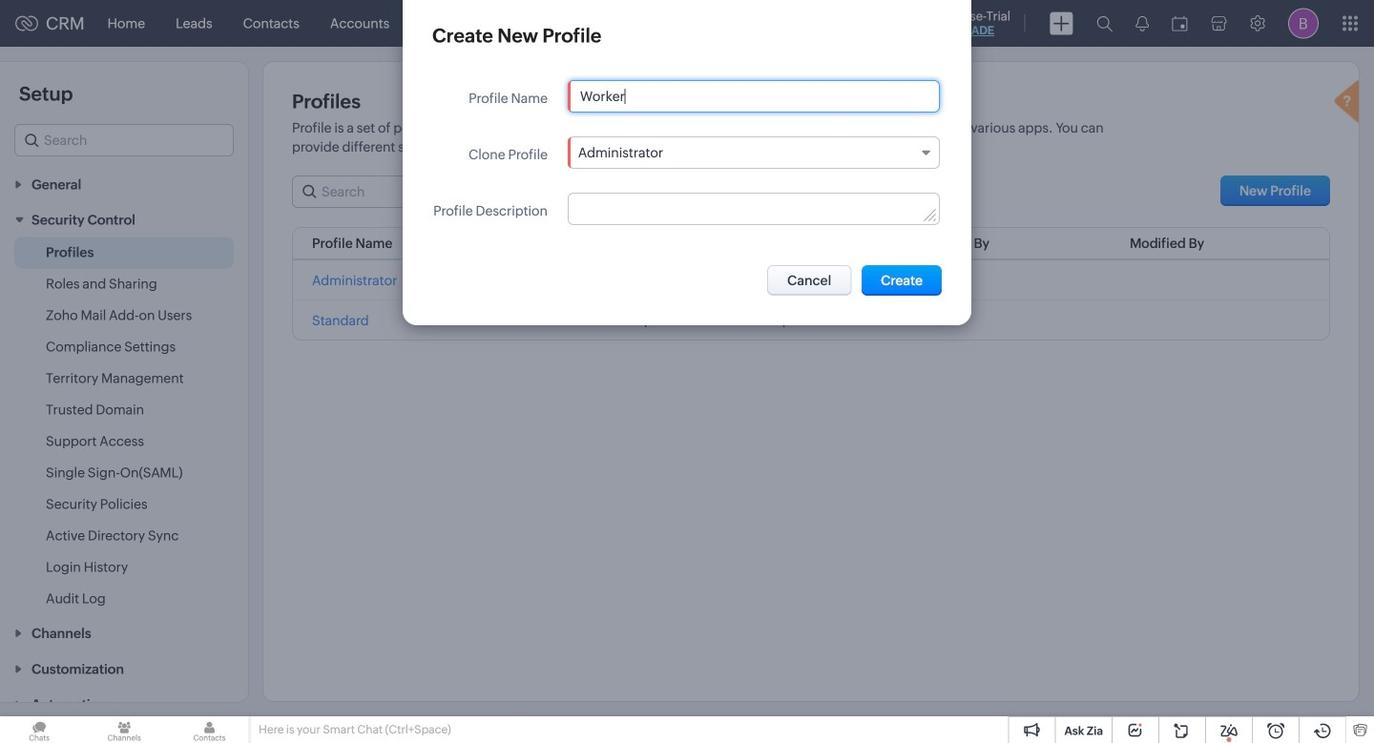 Task type: vqa. For each thing, say whether or not it's contained in the screenshot.
Create Menu element
no



Task type: locate. For each thing, give the bounding box(es) containing it.
chats image
[[0, 717, 78, 743]]

Search text field
[[293, 177, 482, 207]]

region
[[0, 237, 248, 615]]

None text field
[[569, 194, 939, 224]]

None field
[[568, 136, 940, 169]]

profile image
[[1288, 8, 1319, 39]]

help image
[[1330, 77, 1368, 129]]

logo image
[[15, 16, 38, 31]]

None text field
[[569, 81, 939, 112]]

contacts image
[[170, 717, 249, 743]]



Task type: describe. For each thing, give the bounding box(es) containing it.
profile element
[[1277, 0, 1330, 46]]

channels image
[[85, 717, 164, 743]]



